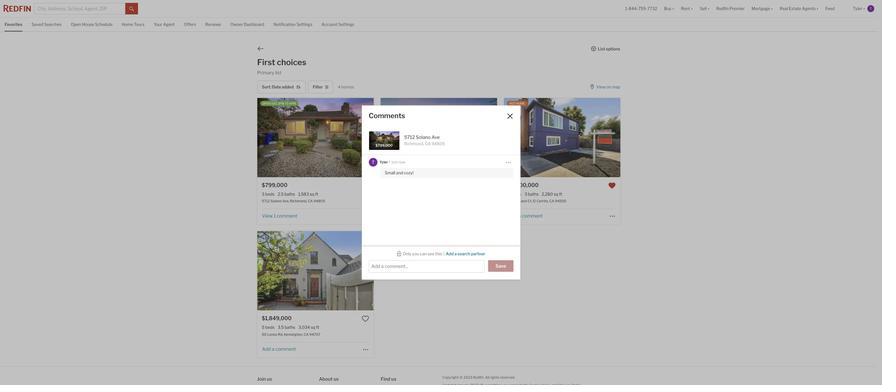 Task type: describe. For each thing, give the bounding box(es) containing it.
open
[[71, 22, 81, 27]]

redfin premier
[[717, 6, 745, 11]]

list
[[598, 46, 606, 51]]

saved
[[32, 22, 43, 27]]

account settings
[[322, 22, 355, 27]]

kensington,
[[284, 332, 303, 337]]

options
[[606, 46, 621, 51]]

sort
[[262, 85, 270, 89]]

3 beds
[[262, 192, 275, 197]]

view 1 comment
[[262, 213, 298, 219]]

1pm
[[278, 102, 284, 105]]

open house schedule
[[71, 22, 113, 27]]

tours
[[134, 22, 145, 27]]

feed
[[826, 6, 835, 11]]

2,280
[[542, 192, 553, 197]]

ft for $1,849,000
[[316, 325, 319, 330]]

date
[[272, 85, 281, 89]]

a for $1,300,000
[[519, 213, 522, 219]]

cerrito,
[[537, 199, 549, 203]]

on
[[607, 85, 612, 89]]

you
[[413, 252, 419, 257]]

add a comment for $1,849,000
[[262, 347, 296, 352]]

added
[[282, 85, 294, 89]]

94805 for ave
[[432, 141, 445, 146]]

reviews link
[[205, 18, 221, 31]]

offers
[[184, 22, 196, 27]]

and
[[396, 171, 403, 175]]

baths for $1,300,000
[[528, 192, 539, 197]]

sq for $1,849,000
[[311, 325, 315, 330]]

view on map button
[[590, 81, 621, 94]]

about us
[[319, 377, 339, 382]]

favorite button image for $1,300,000
[[609, 182, 616, 190]]

add a comment for $1,300,000
[[509, 213, 543, 219]]

5712 solano ave richmond, ca 94805
[[404, 135, 445, 146]]

ft for $1,300,000
[[560, 192, 563, 197]]

favorites link
[[5, 18, 22, 31]]

copyright: © 2023 redfin. all rights reserved.
[[443, 375, 516, 380]]

50
[[262, 332, 267, 337]]

:
[[270, 85, 271, 89]]

4 beds
[[509, 192, 522, 197]]

partner
[[471, 251, 486, 256]]

7004 carol ct, el cerrito, ca 94530
[[509, 199, 567, 203]]

home
[[122, 22, 133, 27]]

$799,000
[[262, 182, 288, 188]]

3,034
[[299, 325, 310, 330]]

solano for ave,
[[271, 199, 282, 203]]

open
[[263, 102, 271, 105]]

ave
[[432, 135, 440, 140]]

baths for $1,849,000
[[285, 325, 296, 330]]

add a comment button for $1,849,000
[[262, 347, 296, 352]]

cozy!
[[404, 171, 414, 175]]

saved searches
[[32, 22, 62, 27]]

tyler's photo image
[[369, 158, 378, 167]]

list options button
[[591, 46, 621, 51]]

dashboard
[[244, 22, 265, 27]]

notification settings
[[274, 22, 313, 27]]

50 lenox rd, kensington, ca 94707
[[262, 332, 321, 337]]

beds for $1,300,000
[[513, 192, 522, 197]]

3.5
[[278, 325, 284, 330]]

richmond, for ave
[[404, 141, 425, 146]]

844-
[[629, 6, 639, 11]]

2023
[[464, 375, 473, 380]]

join
[[257, 377, 266, 382]]

first
[[257, 57, 275, 67]]

3.5 baths
[[278, 325, 296, 330]]

your agent link
[[154, 18, 175, 31]]

beds for $1,849,000
[[266, 325, 275, 330]]

el
[[533, 199, 536, 203]]

add for $1,849,000
[[262, 347, 271, 352]]

sat,
[[272, 102, 278, 105]]

add for $1,300,000
[[509, 213, 518, 219]]

view for view 1 comment
[[262, 213, 273, 219]]

your
[[154, 22, 162, 27]]

choices
[[277, 57, 307, 67]]

solano for ave
[[416, 135, 431, 140]]

first choices primary list
[[257, 57, 307, 76]]

feed button
[[823, 0, 850, 17]]

map
[[613, 85, 621, 89]]

homes
[[342, 85, 354, 89]]

lenox
[[267, 332, 277, 337]]

filter button
[[308, 81, 334, 94]]

carol
[[519, 199, 527, 203]]

add inside only you can see this | add a search partner
[[446, 251, 454, 256]]

3 for 3 baths
[[525, 192, 528, 197]]

small and cozy!
[[385, 171, 414, 175]]

comment for $1,300,000
[[523, 213, 543, 219]]

redfin.
[[473, 375, 485, 380]]

us for about us
[[334, 377, 339, 382]]

©
[[460, 375, 463, 380]]

owner dashboard link
[[231, 18, 265, 31]]

2.5 baths
[[278, 192, 295, 197]]

hot home
[[510, 102, 525, 105]]

add a comment button for $1,300,000
[[509, 213, 543, 219]]

list
[[275, 70, 282, 76]]

only you can see this | add a search partner
[[403, 251, 486, 257]]



Task type: locate. For each thing, give the bounding box(es) containing it.
3 photo of 629 beloit ave, kensington, ca 94708 image from the left
[[497, 98, 614, 177]]

0 horizontal spatial add a comment button
[[262, 347, 296, 352]]

saved searches link
[[32, 18, 62, 31]]

baths up 5712 solano ave, richmond, ca 94805
[[285, 192, 295, 197]]

1 horizontal spatial 4
[[509, 192, 512, 197]]

house
[[82, 22, 94, 27]]

3 photo of 7004 carol ct, el cerrito, ca 94530 image from the left
[[621, 98, 738, 177]]

richmond, inside 5712 solano ave richmond, ca 94805
[[404, 141, 425, 146]]

sq up 94707
[[311, 325, 315, 330]]

richmond, down 1,583
[[290, 199, 307, 203]]

redfin premier button
[[713, 0, 749, 17]]

baths up el
[[528, 192, 539, 197]]

this
[[436, 252, 443, 257]]

5712 for ave,
[[262, 199, 270, 203]]

5
[[262, 325, 265, 330]]

open sat, 1pm to 4pm
[[263, 102, 296, 105]]

2 photo of 629 beloit ave, kensington, ca 94708 image from the left
[[381, 98, 498, 177]]

photo of 5712 solano ave, richmond, ca 94805 image inside 'comments' dialog
[[369, 132, 400, 150]]

ca down the 2,280 sq ft
[[550, 199, 555, 203]]

94805 inside 5712 solano ave richmond, ca 94805
[[432, 141, 445, 146]]

1 horizontal spatial 3
[[525, 192, 528, 197]]

4 left homes
[[338, 85, 341, 89]]

ca
[[425, 141, 431, 146], [308, 199, 313, 203], [550, 199, 555, 203], [304, 332, 309, 337]]

sq right 1,583
[[310, 192, 315, 197]]

0 vertical spatial richmond,
[[404, 141, 425, 146]]

hot
[[510, 102, 516, 105]]

4 for 4 homes
[[338, 85, 341, 89]]

ave,
[[283, 199, 290, 203]]

baths up 50 lenox rd, kensington, ca 94707
[[285, 325, 296, 330]]

photo of 7004 carol ct, el cerrito, ca 94530 image
[[388, 98, 505, 177], [504, 98, 621, 177], [621, 98, 738, 177]]

comment
[[277, 213, 298, 219], [523, 213, 543, 219], [276, 347, 296, 352]]

find us
[[381, 377, 397, 382]]

0 horizontal spatial add
[[262, 347, 271, 352]]

5712 up now
[[404, 135, 415, 140]]

baths for $799,000
[[285, 192, 295, 197]]

account
[[322, 22, 338, 27]]

owner dashboard
[[231, 22, 265, 27]]

0 horizontal spatial richmond,
[[290, 199, 307, 203]]

us
[[267, 377, 272, 382], [334, 377, 339, 382], [392, 377, 397, 382]]

1,583 sq ft
[[298, 192, 318, 197]]

7732
[[648, 6, 658, 11]]

sq for $1,300,000
[[554, 192, 559, 197]]

just
[[392, 160, 398, 164]]

0 vertical spatial 4
[[338, 85, 341, 89]]

comment for $1,849,000
[[276, 347, 296, 352]]

join us
[[257, 377, 272, 382]]

reserved.
[[501, 375, 516, 380]]

0 vertical spatial add
[[509, 213, 518, 219]]

0 horizontal spatial favorite button checkbox
[[362, 315, 369, 323]]

1 horizontal spatial solano
[[416, 135, 431, 140]]

solano left 'ave'
[[416, 135, 431, 140]]

1 horizontal spatial add
[[446, 251, 454, 256]]

94805 down 'ave'
[[432, 141, 445, 146]]

a inside only you can see this | add a search partner
[[455, 251, 457, 256]]

schedule
[[95, 22, 113, 27]]

0 vertical spatial solano
[[416, 135, 431, 140]]

comment down rd, on the bottom left
[[276, 347, 296, 352]]

2 horizontal spatial add
[[509, 213, 518, 219]]

1 horizontal spatial settings
[[339, 22, 355, 27]]

1 vertical spatial add
[[446, 251, 454, 256]]

settings right account
[[339, 22, 355, 27]]

3 photo of 50 lenox rd, kensington, ca 94707 image from the left
[[374, 231, 491, 311]]

1 photo of 7004 carol ct, el cerrito, ca 94530 image from the left
[[388, 98, 505, 177]]

759-
[[639, 6, 648, 11]]

1 settings from the left
[[297, 22, 313, 27]]

offers link
[[184, 18, 196, 31]]

1 horizontal spatial a
[[455, 251, 457, 256]]

a down lenox on the left bottom
[[272, 347, 275, 352]]

settings right notification
[[297, 22, 313, 27]]

add down the "7004" on the bottom right
[[509, 213, 518, 219]]

0 horizontal spatial a
[[272, 347, 275, 352]]

notification
[[274, 22, 296, 27]]

settings for notification settings
[[297, 22, 313, 27]]

sq for $799,000
[[310, 192, 315, 197]]

add down 50
[[262, 347, 271, 352]]

3 for 3 beds
[[262, 192, 265, 197]]

add a comment button down rd, on the bottom left
[[262, 347, 296, 352]]

1 photo of 629 beloit ave, kensington, ca 94708 image from the left
[[264, 98, 381, 177]]

beds right 5
[[266, 325, 275, 330]]

view inside button
[[597, 85, 606, 89]]

ca down 3,034
[[304, 332, 309, 337]]

1 vertical spatial 94805
[[314, 199, 325, 203]]

1-844-759-7732 link
[[626, 6, 658, 11]]

1 horizontal spatial richmond,
[[404, 141, 425, 146]]

small
[[385, 171, 396, 175]]

ca for rd,
[[304, 332, 309, 337]]

1 vertical spatial view
[[262, 213, 273, 219]]

1 vertical spatial favorite button checkbox
[[362, 315, 369, 323]]

1 3 from the left
[[262, 192, 265, 197]]

solano inside 5712 solano ave richmond, ca 94805
[[416, 135, 431, 140]]

view on map
[[597, 85, 621, 89]]

ca inside 5712 solano ave richmond, ca 94805
[[425, 141, 431, 146]]

0 vertical spatial favorite button image
[[609, 182, 616, 190]]

favorite button checkbox
[[609, 182, 616, 190], [362, 315, 369, 323]]

tyler
[[380, 160, 388, 164]]

filter
[[313, 85, 323, 89]]

add right the |
[[446, 251, 454, 256]]

favorite button image for $1,849,000
[[362, 315, 369, 323]]

photo of 629 beloit ave, kensington, ca 94708 image
[[264, 98, 381, 177], [381, 98, 498, 177], [497, 98, 614, 177]]

to
[[285, 102, 289, 105]]

$1,300,000
[[509, 182, 539, 188]]

5712 solano ave, richmond, ca 94805
[[262, 199, 325, 203]]

ct,
[[528, 199, 533, 203]]

2 3 from the left
[[525, 192, 528, 197]]

1 vertical spatial 4
[[509, 192, 512, 197]]

1 vertical spatial add a comment
[[262, 347, 296, 352]]

$1,849,000
[[262, 316, 292, 322]]

1 vertical spatial favorite button image
[[362, 315, 369, 323]]

about
[[319, 377, 333, 382]]

0 vertical spatial add a comment
[[509, 213, 543, 219]]

1 photo of 50 lenox rd, kensington, ca 94707 image from the left
[[141, 231, 258, 311]]

4 up the "7004" on the bottom right
[[509, 192, 512, 197]]

favorite button checkbox for $1,849,000
[[362, 315, 369, 323]]

owner
[[231, 22, 243, 27]]

City, Address, School, Agent, ZIP search field
[[34, 3, 125, 14]]

1 horizontal spatial 5712
[[404, 135, 415, 140]]

favorite button checkbox for $1,300,000
[[609, 182, 616, 190]]

add a comment button
[[509, 213, 543, 219], [262, 347, 296, 352]]

agent
[[163, 22, 175, 27]]

settings
[[297, 22, 313, 27], [339, 22, 355, 27]]

premier
[[730, 6, 745, 11]]

1 horizontal spatial us
[[334, 377, 339, 382]]

0 vertical spatial a
[[519, 213, 522, 219]]

comments dialog
[[362, 106, 521, 280]]

primary
[[257, 70, 274, 76]]

0 horizontal spatial add a comment
[[262, 347, 296, 352]]

1 vertical spatial richmond,
[[290, 199, 307, 203]]

beds
[[265, 192, 275, 197], [513, 192, 522, 197], [266, 325, 275, 330]]

1 horizontal spatial 94805
[[432, 141, 445, 146]]

solano down 2.5
[[271, 199, 282, 203]]

Add a comment... text field
[[372, 263, 483, 270]]

add a comment button down carol
[[509, 213, 543, 219]]

0 vertical spatial view
[[597, 85, 606, 89]]

ca down comments "element"
[[425, 141, 431, 146]]

2 horizontal spatial us
[[392, 377, 397, 382]]

0 horizontal spatial 4
[[338, 85, 341, 89]]

your agent
[[154, 22, 175, 27]]

add a comment down carol
[[509, 213, 543, 219]]

all
[[486, 375, 490, 380]]

0 vertical spatial 94805
[[432, 141, 445, 146]]

submit search image
[[129, 7, 134, 11]]

0 vertical spatial favorite button checkbox
[[609, 182, 616, 190]]

5712 inside 5712 solano ave richmond, ca 94805
[[404, 135, 415, 140]]

beds down $799,000
[[265, 192, 275, 197]]

94805
[[432, 141, 445, 146], [314, 199, 325, 203]]

1 horizontal spatial add a comment
[[509, 213, 543, 219]]

1
[[274, 213, 276, 219]]

us right about
[[334, 377, 339, 382]]

add a comment down rd, on the bottom left
[[262, 347, 296, 352]]

0 horizontal spatial settings
[[297, 22, 313, 27]]

2 vertical spatial add
[[262, 347, 271, 352]]

3,034 sq ft
[[299, 325, 319, 330]]

home
[[516, 102, 525, 105]]

home tours link
[[122, 18, 145, 31]]

1-844-759-7732
[[626, 6, 658, 11]]

comment right '1'
[[277, 213, 298, 219]]

richmond, for ave,
[[290, 199, 307, 203]]

4 homes
[[338, 85, 354, 89]]

sq
[[310, 192, 315, 197], [554, 192, 559, 197], [311, 325, 315, 330]]

us for join us
[[267, 377, 272, 382]]

notification settings link
[[274, 18, 313, 31]]

4 for 4 beds
[[509, 192, 512, 197]]

0 horizontal spatial 5712
[[262, 199, 270, 203]]

5712 for ave
[[404, 135, 415, 140]]

5 beds
[[262, 325, 275, 330]]

now
[[399, 160, 406, 164]]

comments element
[[369, 112, 500, 120]]

search
[[458, 251, 471, 256]]

can
[[420, 252, 427, 257]]

1 vertical spatial add a comment button
[[262, 347, 296, 352]]

see
[[428, 252, 435, 257]]

us right join at the bottom of the page
[[267, 377, 272, 382]]

0 horizontal spatial favorite button image
[[362, 315, 369, 323]]

2 horizontal spatial a
[[519, 213, 522, 219]]

tyler • just now
[[380, 160, 406, 164]]

add a search partner button
[[446, 251, 486, 257]]

ft for $799,000
[[315, 192, 318, 197]]

1 horizontal spatial favorite button checkbox
[[609, 182, 616, 190]]

beds for $799,000
[[265, 192, 275, 197]]

0 vertical spatial 5712
[[404, 135, 415, 140]]

4
[[338, 85, 341, 89], [509, 192, 512, 197]]

ft up 94707
[[316, 325, 319, 330]]

reviews
[[205, 22, 221, 27]]

favorites
[[5, 22, 22, 27]]

richmond, up now
[[404, 141, 425, 146]]

us right find at bottom left
[[392, 377, 397, 382]]

2 settings from the left
[[339, 22, 355, 27]]

5712 down 3 beds
[[262, 199, 270, 203]]

0 vertical spatial add a comment button
[[509, 213, 543, 219]]

1 horizontal spatial view
[[597, 85, 606, 89]]

2 photo of 50 lenox rd, kensington, ca 94707 image from the left
[[257, 231, 374, 311]]

ca for ave,
[[308, 199, 313, 203]]

0 horizontal spatial 94805
[[314, 199, 325, 203]]

view left '1'
[[262, 213, 273, 219]]

beds up the "7004" on the bottom right
[[513, 192, 522, 197]]

|
[[444, 252, 445, 257]]

photo of 50 lenox rd, kensington, ca 94707 image
[[141, 231, 258, 311], [257, 231, 374, 311], [374, 231, 491, 311]]

ca down 1,583 sq ft
[[308, 199, 313, 203]]

settings for account settings
[[339, 22, 355, 27]]

photo of 5712 solano ave, richmond, ca 94805 image
[[141, 98, 258, 177], [257, 98, 374, 177], [374, 98, 491, 177], [369, 132, 400, 150]]

comment down el
[[523, 213, 543, 219]]

view left on
[[597, 85, 606, 89]]

1 horizontal spatial favorite button image
[[609, 182, 616, 190]]

0 horizontal spatial 3
[[262, 192, 265, 197]]

2 us from the left
[[334, 377, 339, 382]]

3 down $799,000
[[262, 192, 265, 197]]

ft up 94530
[[560, 192, 563, 197]]

ft right 1,583
[[315, 192, 318, 197]]

0 horizontal spatial solano
[[271, 199, 282, 203]]

94805 down 1,583 sq ft
[[314, 199, 325, 203]]

0 horizontal spatial us
[[267, 377, 272, 382]]

only
[[403, 252, 412, 257]]

rd,
[[278, 332, 283, 337]]

1 vertical spatial 5712
[[262, 199, 270, 203]]

5712
[[404, 135, 415, 140], [262, 199, 270, 203]]

94805 for ave,
[[314, 199, 325, 203]]

1 vertical spatial a
[[455, 251, 457, 256]]

1 vertical spatial solano
[[271, 199, 282, 203]]

a down carol
[[519, 213, 522, 219]]

a for $1,849,000
[[272, 347, 275, 352]]

a left search
[[455, 251, 457, 256]]

4pm
[[290, 102, 296, 105]]

1 us from the left
[[267, 377, 272, 382]]

user photo image
[[868, 5, 875, 12]]

ca for ave
[[425, 141, 431, 146]]

2 photo of 7004 carol ct, el cerrito, ca 94530 image from the left
[[504, 98, 621, 177]]

2 vertical spatial a
[[272, 347, 275, 352]]

open house schedule link
[[71, 18, 113, 31]]

3 up carol
[[525, 192, 528, 197]]

richmond,
[[404, 141, 425, 146], [290, 199, 307, 203]]

7004
[[509, 199, 518, 203]]

favorite button image
[[609, 182, 616, 190], [362, 315, 369, 323]]

1 horizontal spatial add a comment button
[[509, 213, 543, 219]]

3 us from the left
[[392, 377, 397, 382]]

sq up 94530
[[554, 192, 559, 197]]

0 horizontal spatial view
[[262, 213, 273, 219]]

us for find us
[[392, 377, 397, 382]]

1,583
[[298, 192, 309, 197]]

view for view on map
[[597, 85, 606, 89]]

redfin
[[717, 6, 729, 11]]



Task type: vqa. For each thing, say whether or not it's contained in the screenshot.
•
yes



